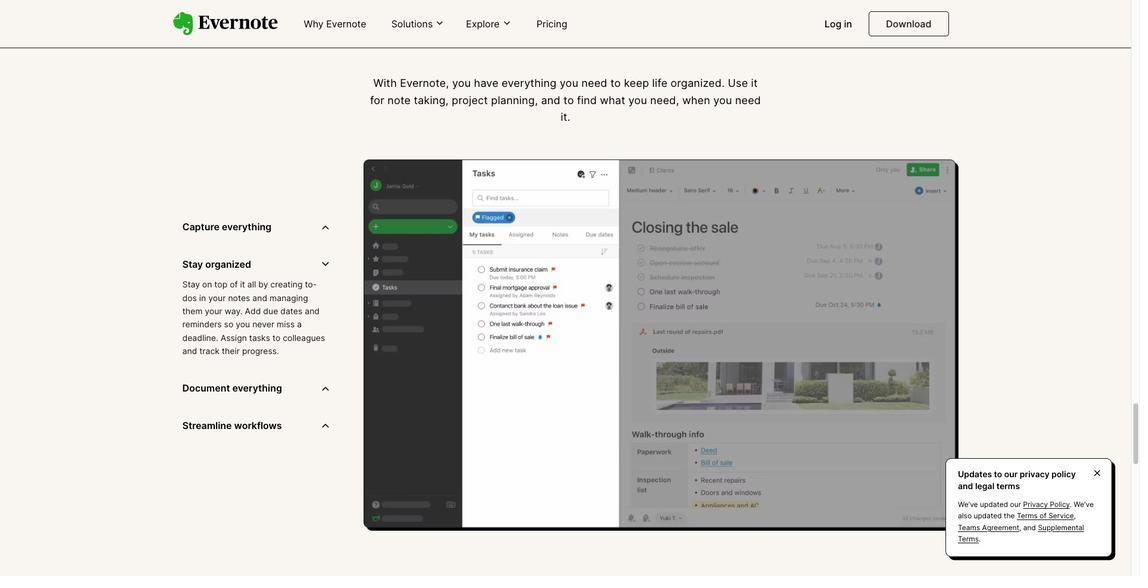 Task type: vqa. For each thing, say whether or not it's contained in the screenshot.
workflows
yes



Task type: describe. For each thing, give the bounding box(es) containing it.
. we've also updated the
[[959, 500, 1094, 521]]

pricing
[[537, 18, 568, 30]]

organized
[[205, 258, 251, 270]]

1 we've from the left
[[959, 500, 979, 509]]

updated inside '. we've also updated the'
[[974, 512, 1002, 521]]

of inside stay on top of it all by creating to- dos in your notes and managing them your way. add due dates and reminders so you never miss a deadline. assign tasks to colleagues and track their progress.
[[230, 279, 238, 289]]

0 vertical spatial ,
[[1074, 512, 1076, 521]]

1 vertical spatial your
[[205, 306, 222, 316]]

colleagues
[[283, 333, 325, 343]]

log
[[825, 18, 842, 30]]

document
[[182, 382, 230, 394]]

to inside updates to our privacy policy and legal terms
[[995, 469, 1003, 479]]

notes
[[228, 293, 250, 303]]

when
[[683, 94, 711, 106]]

assign
[[221, 333, 247, 343]]

teams agreement link
[[959, 523, 1020, 532]]

stay for stay on top of it all by creating to- dos in your notes and managing them your way. add due dates and reminders so you never miss a deadline. assign tasks to colleagues and track their progress.
[[182, 279, 200, 289]]

a
[[297, 319, 302, 329]]

way.
[[225, 306, 243, 316]]

terms inside the supplemental terms
[[959, 535, 979, 543]]

download link
[[869, 11, 949, 36]]

never
[[253, 319, 275, 329]]

them
[[182, 306, 203, 316]]

download
[[887, 18, 932, 30]]

and inside updates to our privacy policy and legal terms
[[959, 481, 974, 491]]

and right dates
[[305, 306, 320, 316]]

streamline workflows
[[182, 420, 282, 432]]

project
[[452, 94, 488, 106]]

why
[[304, 18, 324, 30]]

on
[[202, 279, 212, 289]]

. for . we've also updated the
[[1070, 500, 1072, 509]]

0 horizontal spatial ,
[[1020, 523, 1022, 532]]

privacy policy link
[[1024, 500, 1070, 509]]

stay on top of it all by creating to- dos in your notes and managing them your way. add due dates and reminders so you never miss a deadline. assign tasks to colleagues and track their progress.
[[182, 279, 325, 356]]

why evernote
[[304, 18, 367, 30]]

explore button
[[463, 17, 515, 30]]

log in
[[825, 18, 853, 30]]

updates
[[959, 469, 993, 479]]

the
[[1004, 512, 1015, 521]]

due
[[263, 306, 278, 316]]

to up what
[[611, 77, 621, 89]]

and down by
[[253, 293, 267, 303]]

you down use in the right of the page
[[714, 94, 732, 106]]

updates to our privacy policy and legal terms
[[959, 469, 1076, 491]]

legal
[[976, 481, 995, 491]]

taking,
[[414, 94, 449, 106]]

what
[[600, 94, 626, 106]]

for
[[370, 94, 385, 106]]

with
[[374, 77, 397, 89]]

with evernote, you have everything you need to keep life organized. use it for note taking, project planning, and to find what you need, when you need it.
[[370, 77, 761, 124]]

solutions
[[392, 18, 433, 30]]

streamline
[[182, 420, 232, 432]]

everything for capture everything
[[222, 221, 272, 233]]

policy
[[1050, 500, 1070, 509]]

. for .
[[979, 535, 981, 543]]

in for evernote
[[574, 5, 609, 46]]

you inside stay on top of it all by creating to- dos in your notes and managing them your way. add due dates and reminders so you never miss a deadline. assign tasks to colleagues and track their progress.
[[236, 319, 250, 329]]

why evernote link
[[297, 13, 374, 36]]

in inside stay on top of it all by creating to- dos in your notes and managing them your way. add due dates and reminders so you never miss a deadline. assign tasks to colleagues and track their progress.
[[199, 293, 206, 303]]

supplemental
[[1039, 523, 1085, 532]]

stay for stay organized
[[182, 258, 203, 270]]

teams
[[959, 523, 981, 532]]

policy
[[1052, 469, 1076, 479]]

so
[[224, 319, 234, 329]]

pricing link
[[530, 13, 575, 36]]

workflows
[[234, 420, 282, 432]]

stay organized
[[182, 258, 251, 270]]

dates
[[281, 306, 303, 316]]

of inside terms of service , teams agreement , and
[[1040, 512, 1047, 521]]

creating
[[271, 279, 303, 289]]

evernote,
[[400, 77, 449, 89]]

0 horizontal spatial need
[[582, 77, 608, 89]]

planning,
[[491, 94, 538, 106]]

1 horizontal spatial evernote
[[402, 5, 567, 46]]

need,
[[651, 94, 680, 106]]



Task type: locate. For each thing, give the bounding box(es) containing it.
0 vertical spatial our
[[1005, 469, 1018, 479]]

and down updates
[[959, 481, 974, 491]]

of down the privacy policy link
[[1040, 512, 1047, 521]]

privacy
[[1020, 469, 1050, 479]]

2 stay from the top
[[182, 279, 200, 289]]

0 vertical spatial everything
[[502, 77, 557, 89]]

our
[[1005, 469, 1018, 479], [1011, 500, 1022, 509]]

need
[[582, 77, 608, 89], [736, 94, 761, 106]]

service
[[1049, 512, 1074, 521]]

1 vertical spatial of
[[1040, 512, 1047, 521]]

. inside '. we've also updated the'
[[1070, 500, 1072, 509]]

in right pricing
[[574, 5, 609, 46]]

top
[[215, 279, 228, 289]]

1 horizontal spatial terms
[[1017, 512, 1038, 521]]

also
[[959, 512, 972, 521]]

our for privacy
[[1005, 469, 1018, 479]]

find
[[577, 94, 597, 106]]

1 vertical spatial our
[[1011, 500, 1022, 509]]

progress.
[[242, 346, 279, 356]]

you down keep
[[629, 94, 648, 106]]

0 horizontal spatial we've
[[959, 500, 979, 509]]

our for privacy
[[1011, 500, 1022, 509]]

1 vertical spatial updated
[[974, 512, 1002, 521]]

stay inside stay on top of it all by creating to- dos in your notes and managing them your way. add due dates and reminders so you never miss a deadline. assign tasks to colleagues and track their progress.
[[182, 279, 200, 289]]

. up service
[[1070, 500, 1072, 509]]

to
[[611, 77, 621, 89], [564, 94, 574, 106], [273, 333, 281, 343], [995, 469, 1003, 479]]

use
[[728, 77, 748, 89]]

you up project
[[452, 77, 471, 89]]

0 vertical spatial terms
[[1017, 512, 1038, 521]]

miss
[[277, 319, 295, 329]]

dos
[[182, 293, 197, 303]]

0 vertical spatial stay
[[182, 258, 203, 270]]

reminders
[[182, 319, 222, 329]]

1 vertical spatial .
[[979, 535, 981, 543]]

in right the log
[[845, 18, 853, 30]]

1 horizontal spatial .
[[1070, 500, 1072, 509]]

evernote up "have"
[[402, 5, 567, 46]]

0 horizontal spatial it
[[240, 279, 245, 289]]

log in link
[[818, 13, 860, 36]]

terms of service link
[[1017, 512, 1074, 521]]

0 vertical spatial .
[[1070, 500, 1072, 509]]

deadline.
[[182, 333, 218, 343]]

1 stay from the top
[[182, 258, 203, 270]]

stay
[[182, 258, 203, 270], [182, 279, 200, 289]]

0 vertical spatial of
[[230, 279, 238, 289]]

evernote right the why
[[326, 18, 367, 30]]

terms down privacy
[[1017, 512, 1038, 521]]

you
[[452, 77, 471, 89], [560, 77, 579, 89], [629, 94, 648, 106], [714, 94, 732, 106], [236, 319, 250, 329]]

.
[[1070, 500, 1072, 509], [979, 535, 981, 543]]

all
[[248, 279, 256, 289]]

updated
[[981, 500, 1009, 509], [974, 512, 1002, 521]]

1 vertical spatial terms
[[959, 535, 979, 543]]

it right use in the right of the page
[[752, 77, 758, 89]]

our up the
[[1011, 500, 1022, 509]]

1 horizontal spatial ,
[[1074, 512, 1076, 521]]

everything up workflows
[[232, 382, 282, 394]]

to up it.
[[564, 94, 574, 106]]

you right so on the bottom of page
[[236, 319, 250, 329]]

life
[[653, 77, 668, 89]]

managing
[[270, 293, 308, 303]]

0 vertical spatial your
[[209, 293, 226, 303]]

agreement
[[983, 523, 1020, 532]]

1 vertical spatial need
[[736, 94, 761, 106]]

0 horizontal spatial .
[[979, 535, 981, 543]]

0 horizontal spatial of
[[230, 279, 238, 289]]

everything up organized
[[222, 221, 272, 233]]

your up reminders
[[205, 306, 222, 316]]

track
[[200, 346, 220, 356]]

of right top in the left of the page
[[230, 279, 238, 289]]

it left all on the left of page
[[240, 279, 245, 289]]

everything
[[502, 77, 557, 89], [222, 221, 272, 233], [232, 382, 282, 394]]

it.
[[561, 111, 571, 124]]

0 vertical spatial it
[[752, 77, 758, 89]]

need down use in the right of the page
[[736, 94, 761, 106]]

terms of service , teams agreement , and
[[959, 512, 1076, 532]]

1 vertical spatial ,
[[1020, 523, 1022, 532]]

2 horizontal spatial in
[[845, 18, 853, 30]]

2 vertical spatial everything
[[232, 382, 282, 394]]

and down deadline.
[[182, 346, 197, 356]]

supplemental terms link
[[959, 523, 1085, 543]]

tasks
[[249, 333, 270, 343]]

1 horizontal spatial we've
[[1074, 500, 1094, 509]]

terms
[[1017, 512, 1038, 521], [959, 535, 979, 543]]

0 horizontal spatial terms
[[959, 535, 979, 543]]

1 horizontal spatial in
[[574, 5, 609, 46]]

1 vertical spatial it
[[240, 279, 245, 289]]

evernote
[[402, 5, 567, 46], [326, 18, 367, 30]]

terms inside terms of service , teams agreement , and
[[1017, 512, 1038, 521]]

. down teams agreement link
[[979, 535, 981, 543]]

updated up the
[[981, 500, 1009, 509]]

evernote logo image
[[173, 12, 278, 36]]

and left find
[[541, 94, 561, 106]]

1 horizontal spatial of
[[1040, 512, 1047, 521]]

, down '. we've also updated the' in the right bottom of the page
[[1020, 523, 1022, 532]]

have
[[474, 77, 499, 89]]

to-
[[305, 279, 317, 289]]

note
[[388, 94, 411, 106]]

1 vertical spatial everything
[[222, 221, 272, 233]]

supplemental terms
[[959, 523, 1085, 543]]

stay up "on"
[[182, 258, 203, 270]]

and inside terms of service , teams agreement , and
[[1024, 523, 1037, 532]]

everything for document everything
[[232, 382, 282, 394]]

your
[[209, 293, 226, 303], [205, 306, 222, 316]]

it inside stay on top of it all by creating to- dos in your notes and managing them your way. add due dates and reminders so you never miss a deadline. assign tasks to colleagues and track their progress.
[[240, 279, 245, 289]]

and down '. we've also updated the' in the right bottom of the page
[[1024, 523, 1037, 532]]

1 vertical spatial stay
[[182, 279, 200, 289]]

in right 'dos'
[[199, 293, 206, 303]]

organized.
[[671, 77, 725, 89]]

1 horizontal spatial it
[[752, 77, 758, 89]]

it
[[752, 77, 758, 89], [240, 279, 245, 289]]

your down top in the left of the page
[[209, 293, 226, 303]]

to up terms
[[995, 469, 1003, 479]]

our up terms
[[1005, 469, 1018, 479]]

2 we've from the left
[[1074, 500, 1094, 509]]

terms down teams
[[959, 535, 979, 543]]

their
[[222, 346, 240, 356]]

everything inside with evernote, you have everything you need to keep life organized. use it for note taking, project planning, and to find what you need, when you need it.
[[502, 77, 557, 89]]

we've updated our privacy policy
[[959, 500, 1070, 509]]

solutions button
[[388, 17, 449, 30]]

document everything
[[182, 382, 282, 394]]

0 horizontal spatial in
[[199, 293, 206, 303]]

by
[[259, 279, 268, 289]]

need up find
[[582, 77, 608, 89]]

, up 'supplemental'
[[1074, 512, 1076, 521]]

it inside with evernote, you have everything you need to keep life organized. use it for note taking, project planning, and to find what you need, when you need it.
[[752, 77, 758, 89]]

1 horizontal spatial need
[[736, 94, 761, 106]]

evernote in action
[[402, 5, 730, 46]]

terms
[[997, 481, 1021, 491]]

our inside updates to our privacy policy and legal terms
[[1005, 469, 1018, 479]]

0 vertical spatial need
[[582, 77, 608, 89]]

in for log
[[845, 18, 853, 30]]

of
[[230, 279, 238, 289], [1040, 512, 1047, 521]]

keep
[[624, 77, 649, 89]]

you up find
[[560, 77, 579, 89]]

action
[[617, 5, 730, 46]]

we've right policy
[[1074, 500, 1094, 509]]

and
[[541, 94, 561, 106], [253, 293, 267, 303], [305, 306, 320, 316], [182, 346, 197, 356], [959, 481, 974, 491], [1024, 523, 1037, 532]]

and inside with evernote, you have everything you need to keep life organized. use it for note taking, project planning, and to find what you need, when you need it.
[[541, 94, 561, 106]]

capture
[[182, 221, 220, 233]]

updated up teams agreement link
[[974, 512, 1002, 521]]

stay up 'dos'
[[182, 279, 200, 289]]

we've up also in the bottom of the page
[[959, 500, 979, 509]]

0 vertical spatial updated
[[981, 500, 1009, 509]]

add
[[245, 306, 261, 316]]

we've inside '. we've also updated the'
[[1074, 500, 1094, 509]]

privacy
[[1024, 500, 1048, 509]]

capture everything
[[182, 221, 272, 233]]

in
[[574, 5, 609, 46], [845, 18, 853, 30], [199, 293, 206, 303]]

0 horizontal spatial evernote
[[326, 18, 367, 30]]

to inside stay on top of it all by creating to- dos in your notes and managing them your way. add due dates and reminders so you never miss a deadline. assign tasks to colleagues and track their progress.
[[273, 333, 281, 343]]

explore
[[466, 18, 500, 30]]

organize your way image
[[363, 160, 959, 531]]

everything up "planning,"
[[502, 77, 557, 89]]

to down miss
[[273, 333, 281, 343]]



